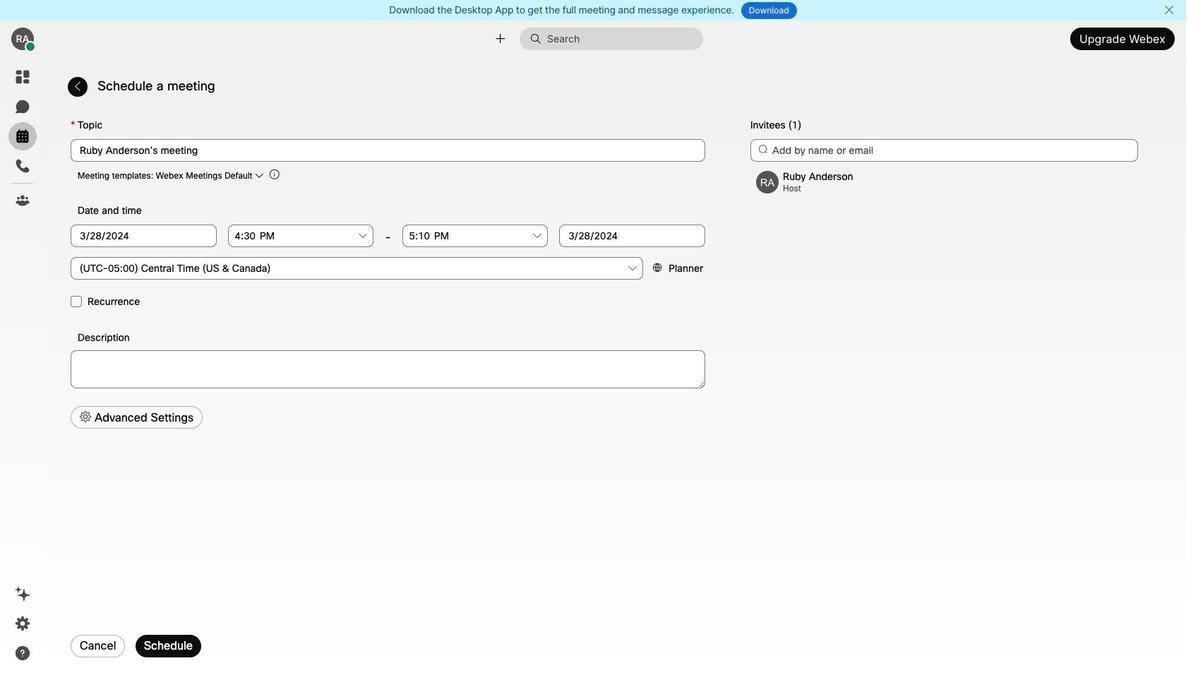 Task type: locate. For each thing, give the bounding box(es) containing it.
webex tab list
[[8, 63, 37, 215]]

cancel_16 image
[[1164, 4, 1175, 16]]

navigation
[[0, 57, 45, 680]]



Task type: vqa. For each thing, say whether or not it's contained in the screenshot.
'cancel_16' image
yes



